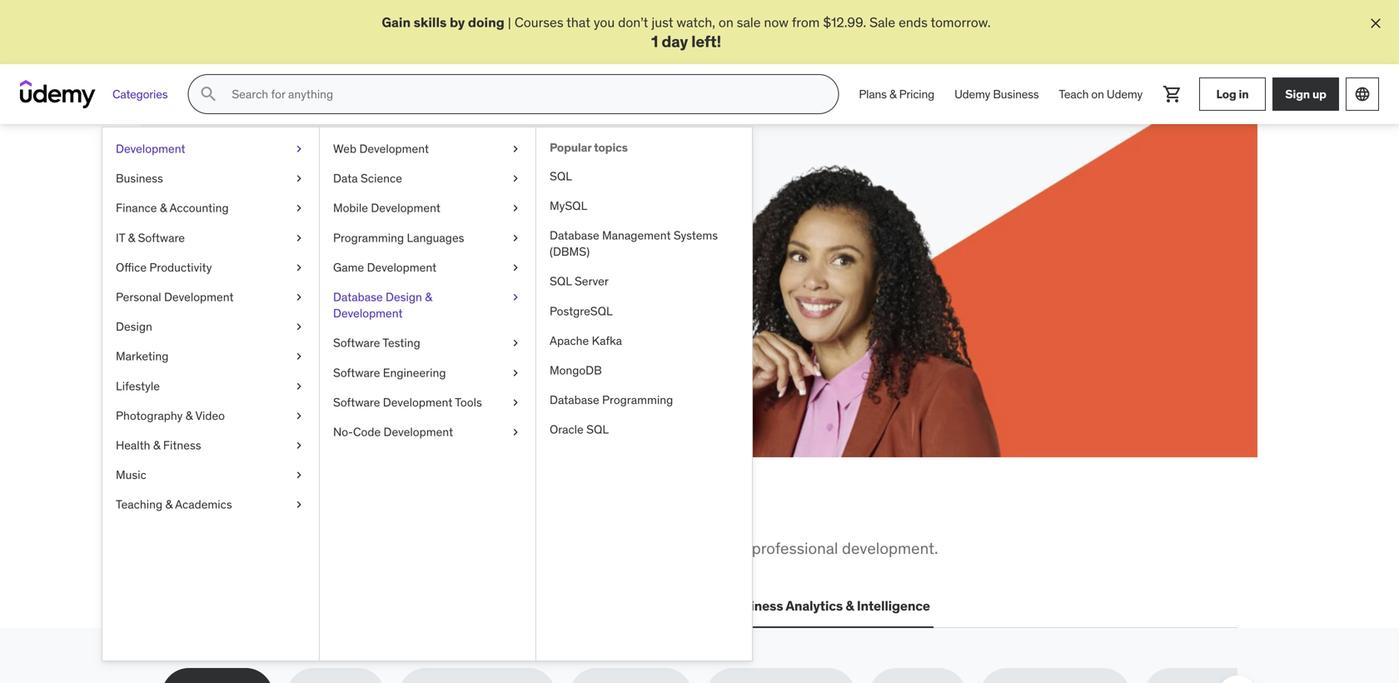 Task type: vqa. For each thing, say whether or not it's contained in the screenshot.
fourth $15.99
no



Task type: describe. For each thing, give the bounding box(es) containing it.
health
[[116, 438, 150, 453]]

every
[[293, 271, 325, 288]]

xsmall image for game development
[[509, 260, 522, 276]]

2 vertical spatial sql
[[587, 422, 609, 437]]

photography
[[116, 408, 183, 423]]

office productivity
[[116, 260, 212, 275]]

health & fitness
[[116, 438, 201, 453]]

& for fitness
[[153, 438, 160, 453]]

database programming
[[550, 393, 673, 408]]

your
[[369, 271, 395, 288]]

categories button
[[102, 74, 178, 114]]

all the skills you need in one place from critical workplace skills to technical topics, our catalog supports well-rounded professional development.
[[162, 497, 939, 558]]

xsmall image for web development
[[509, 141, 522, 157]]

xsmall image for health & fitness
[[292, 438, 306, 454]]

personal development link
[[102, 283, 319, 312]]

in inside learn, practice, succeed (and save) courses for every skill in your learning journey, starting at $12.99. sale ends tomorrow.
[[355, 271, 366, 288]]

& for academics
[[165, 497, 173, 512]]

mongodb link
[[537, 356, 752, 386]]

learn, practice, succeed (and save) courses for every skill in your learning journey, starting at $12.99. sale ends tomorrow.
[[222, 197, 546, 307]]

database programming link
[[537, 386, 752, 415]]

day
[[662, 31, 688, 51]]

lifestyle
[[116, 379, 160, 394]]

xsmall image for software testing
[[509, 335, 522, 352]]

just
[[652, 14, 674, 31]]

from
[[792, 14, 820, 31]]

2 vertical spatial database
[[550, 393, 600, 408]]

place
[[533, 497, 602, 531]]

you inside gain skills by doing | courses that you don't just watch, on sale now from $12.99. sale ends tomorrow. 1 day left!
[[594, 14, 615, 31]]

in inside all the skills you need in one place from critical workplace skills to technical topics, our catalog supports well-rounded professional development.
[[450, 497, 476, 531]]

sql link
[[537, 162, 752, 191]]

up
[[1313, 86, 1327, 101]]

design link
[[102, 312, 319, 342]]

courses for (and
[[222, 271, 271, 288]]

it & software link
[[102, 223, 319, 253]]

xsmall image for design
[[292, 319, 306, 335]]

game development
[[333, 260, 437, 275]]

to
[[369, 538, 383, 558]]

udemy business
[[955, 87, 1040, 102]]

2 horizontal spatial in
[[1240, 86, 1250, 101]]

now
[[764, 14, 789, 31]]

you inside all the skills you need in one place from critical workplace skills to technical topics, our catalog supports well-rounded professional development.
[[329, 497, 376, 531]]

at
[[222, 290, 233, 307]]

teaching
[[116, 497, 163, 512]]

& inside button
[[846, 598, 855, 615]]

health & fitness link
[[102, 431, 319, 461]]

learn,
[[222, 197, 308, 231]]

from
[[162, 538, 198, 558]]

programming inside the database design & development element
[[603, 393, 673, 408]]

testing
[[383, 336, 421, 351]]

kafka
[[592, 333, 622, 348]]

log in link
[[1200, 78, 1267, 111]]

log
[[1217, 86, 1237, 101]]

tomorrow. for |
[[931, 14, 991, 31]]

business link
[[102, 164, 319, 194]]

teach on udemy
[[1060, 87, 1143, 102]]

photography & video link
[[102, 401, 319, 431]]

ends for save)
[[312, 290, 341, 307]]

tomorrow. for save)
[[344, 290, 405, 307]]

design inside design link
[[116, 319, 152, 334]]

plans & pricing link
[[849, 74, 945, 114]]

music
[[116, 468, 146, 483]]

close image
[[1368, 15, 1385, 32]]

productivity
[[149, 260, 212, 275]]

mysql link
[[537, 191, 752, 221]]

1 udemy from the left
[[955, 87, 991, 102]]

catalog
[[532, 538, 584, 558]]

all
[[162, 497, 201, 531]]

& for video
[[186, 408, 193, 423]]

business analytics & intelligence button
[[724, 586, 934, 626]]

on inside gain skills by doing | courses that you don't just watch, on sale now from $12.99. sale ends tomorrow. 1 day left!
[[719, 14, 734, 31]]

mobile development link
[[320, 194, 536, 223]]

watch,
[[677, 14, 716, 31]]

xsmall image for music
[[292, 467, 306, 484]]

it & software
[[116, 230, 185, 245]]

game development link
[[320, 253, 536, 283]]

finance
[[116, 201, 157, 216]]

shopping cart with 0 items image
[[1163, 84, 1183, 104]]

web
[[333, 141, 357, 156]]

rounded
[[689, 538, 748, 558]]

|
[[508, 14, 512, 31]]

save)
[[285, 230, 351, 265]]

fitness
[[163, 438, 201, 453]]

xsmall image for business
[[292, 171, 306, 187]]

(and
[[222, 230, 280, 265]]

sql for sql
[[550, 169, 572, 184]]

engineering
[[383, 365, 446, 380]]

for
[[274, 271, 290, 288]]

by
[[450, 14, 465, 31]]

popular topics
[[550, 140, 628, 155]]

it for it & software
[[116, 230, 125, 245]]

well-
[[655, 538, 689, 558]]

personal development
[[116, 290, 234, 305]]

software development tools
[[333, 395, 482, 410]]

design inside database design & development
[[386, 290, 422, 305]]

that
[[567, 14, 591, 31]]

the
[[205, 497, 248, 531]]

accounting
[[170, 201, 229, 216]]

skills inside gain skills by doing | courses that you don't just watch, on sale now from $12.99. sale ends tomorrow. 1 day left!
[[414, 14, 447, 31]]

database for (dbms)
[[550, 228, 600, 243]]

software for software testing
[[333, 336, 380, 351]]

database management systems (dbms) link
[[537, 221, 752, 267]]

database design & development
[[333, 290, 432, 321]]

server
[[575, 274, 609, 289]]

data science button
[[504, 586, 592, 626]]

photography & video
[[116, 408, 225, 423]]

xsmall image for software engineering
[[509, 365, 522, 381]]

professional
[[752, 538, 839, 558]]

critical
[[202, 538, 249, 558]]

1
[[652, 31, 659, 51]]

oracle
[[550, 422, 584, 437]]

software development tools link
[[320, 388, 536, 418]]

sign
[[1286, 86, 1311, 101]]

database management systems (dbms)
[[550, 228, 718, 259]]

web development
[[333, 141, 429, 156]]

& for accounting
[[160, 201, 167, 216]]

xsmall image for photography & video
[[292, 408, 306, 424]]

languages
[[407, 230, 465, 245]]

xsmall image for programming languages
[[509, 230, 522, 246]]

data for data science link
[[333, 171, 358, 186]]

teach
[[1060, 87, 1089, 102]]



Task type: locate. For each thing, give the bounding box(es) containing it.
courses
[[515, 14, 564, 31], [222, 271, 271, 288]]

& for pricing
[[890, 87, 897, 102]]

submit search image
[[199, 84, 219, 104]]

software up office productivity
[[138, 230, 185, 245]]

1 vertical spatial ends
[[312, 290, 341, 307]]

xsmall image inside health & fitness link
[[292, 438, 306, 454]]

data science down web development
[[333, 171, 402, 186]]

music link
[[102, 461, 319, 490]]

starting
[[499, 271, 546, 288]]

practice,
[[313, 197, 427, 231]]

science for data science link
[[361, 171, 402, 186]]

0 vertical spatial data science
[[333, 171, 402, 186]]

udemy right pricing
[[955, 87, 991, 102]]

skills left to
[[330, 538, 365, 558]]

0 horizontal spatial udemy
[[955, 87, 991, 102]]

sql right oracle
[[587, 422, 609, 437]]

0 vertical spatial database
[[550, 228, 600, 243]]

0 horizontal spatial science
[[361, 171, 402, 186]]

$12.99. inside learn, practice, succeed (and save) courses for every skill in your learning journey, starting at $12.99. sale ends tomorrow.
[[237, 290, 280, 307]]

data science for data science link
[[333, 171, 402, 186]]

sale up plans
[[870, 14, 896, 31]]

in right log
[[1240, 86, 1250, 101]]

science down catalog
[[539, 598, 588, 615]]

it certifications button
[[296, 586, 401, 626]]

xsmall image inside photography & video link
[[292, 408, 306, 424]]

data down web
[[333, 171, 358, 186]]

ends inside learn, practice, succeed (and save) courses for every skill in your learning journey, starting at $12.99. sale ends tomorrow.
[[312, 290, 341, 307]]

xsmall image for data science
[[509, 171, 522, 187]]

& for software
[[128, 230, 135, 245]]

in up 'topics,'
[[450, 497, 476, 531]]

$12.99. right the from
[[823, 14, 867, 31]]

finance & accounting link
[[102, 194, 319, 223]]

pricing
[[900, 87, 935, 102]]

& right teaching
[[165, 497, 173, 512]]

1 vertical spatial tomorrow.
[[344, 290, 405, 307]]

$12.99. for save)
[[237, 290, 280, 307]]

0 horizontal spatial $12.99.
[[237, 290, 280, 307]]

software for software development tools
[[333, 395, 380, 410]]

you
[[594, 14, 615, 31], [329, 497, 376, 531]]

skill
[[329, 271, 352, 288]]

2 horizontal spatial business
[[994, 87, 1040, 102]]

courses inside learn, practice, succeed (and save) courses for every skill in your learning journey, starting at $12.99. sale ends tomorrow.
[[222, 271, 271, 288]]

1 horizontal spatial udemy
[[1107, 87, 1143, 102]]

office
[[116, 260, 147, 275]]

programming up game development
[[333, 230, 404, 245]]

courses for doing
[[515, 14, 564, 31]]

teaching & academics link
[[102, 490, 319, 520]]

1 vertical spatial sql
[[550, 274, 572, 289]]

& down learning
[[425, 290, 432, 305]]

science for data science button
[[539, 598, 588, 615]]

xsmall image
[[509, 141, 522, 157], [292, 171, 306, 187], [509, 171, 522, 187], [292, 200, 306, 217], [509, 200, 522, 217], [292, 230, 306, 246], [509, 260, 522, 276], [509, 335, 522, 352], [509, 365, 522, 381], [292, 378, 306, 395], [292, 408, 306, 424], [292, 438, 306, 454]]

& right health
[[153, 438, 160, 453]]

1 horizontal spatial $12.99.
[[823, 14, 867, 31]]

1 vertical spatial in
[[355, 271, 366, 288]]

sale
[[870, 14, 896, 31], [283, 290, 309, 307]]

skills up workplace
[[253, 497, 324, 531]]

1 vertical spatial science
[[539, 598, 588, 615]]

it left certifications at left
[[299, 598, 310, 615]]

data inside data science button
[[507, 598, 536, 615]]

design down personal
[[116, 319, 152, 334]]

xsmall image inside software development tools link
[[509, 395, 522, 411]]

0 horizontal spatial tomorrow.
[[344, 290, 405, 307]]

0 horizontal spatial business
[[116, 171, 163, 186]]

$12.99. down for
[[237, 290, 280, 307]]

0 horizontal spatial in
[[355, 271, 366, 288]]

0 horizontal spatial courses
[[222, 271, 271, 288]]

postgresql link
[[537, 297, 752, 326]]

1 vertical spatial programming
[[603, 393, 673, 408]]

tomorrow. inside gain skills by doing | courses that you don't just watch, on sale now from $12.99. sale ends tomorrow. 1 day left!
[[931, 14, 991, 31]]

0 vertical spatial design
[[386, 290, 422, 305]]

0 horizontal spatial design
[[116, 319, 152, 334]]

1 horizontal spatial tomorrow.
[[931, 14, 991, 31]]

xsmall image inside software testing link
[[509, 335, 522, 352]]

xsmall image inside the music link
[[292, 467, 306, 484]]

in
[[1240, 86, 1250, 101], [355, 271, 366, 288], [450, 497, 476, 531]]

web development link
[[320, 134, 536, 164]]

0 vertical spatial in
[[1240, 86, 1250, 101]]

1 horizontal spatial programming
[[603, 393, 673, 408]]

workplace
[[253, 538, 326, 558]]

xsmall image inside data science link
[[509, 171, 522, 187]]

0 vertical spatial science
[[361, 171, 402, 186]]

you up to
[[329, 497, 376, 531]]

it up office
[[116, 230, 125, 245]]

oracle sql link
[[537, 415, 752, 445]]

in right skill
[[355, 271, 366, 288]]

software down 'software testing'
[[333, 365, 380, 380]]

0 horizontal spatial you
[[329, 497, 376, 531]]

xsmall image inside it & software link
[[292, 230, 306, 246]]

one
[[481, 497, 528, 531]]

sql left server
[[550, 274, 572, 289]]

0 vertical spatial data
[[333, 171, 358, 186]]

0 vertical spatial it
[[116, 230, 125, 245]]

& inside database design & development
[[425, 290, 432, 305]]

sql for sql server
[[550, 274, 572, 289]]

ends down skill
[[312, 290, 341, 307]]

data science inside button
[[507, 598, 588, 615]]

tomorrow.
[[931, 14, 991, 31], [344, 290, 405, 307]]

1 vertical spatial courses
[[222, 271, 271, 288]]

database down skill
[[333, 290, 383, 305]]

$12.99. inside gain skills by doing | courses that you don't just watch, on sale now from $12.99. sale ends tomorrow. 1 day left!
[[823, 14, 867, 31]]

courses inside gain skills by doing | courses that you don't just watch, on sale now from $12.99. sale ends tomorrow. 1 day left!
[[515, 14, 564, 31]]

systems
[[674, 228, 718, 243]]

&
[[890, 87, 897, 102], [160, 201, 167, 216], [128, 230, 135, 245], [425, 290, 432, 305], [186, 408, 193, 423], [153, 438, 160, 453], [165, 497, 173, 512], [846, 598, 855, 615]]

software up software engineering
[[333, 336, 380, 351]]

tools
[[455, 395, 482, 410]]

0 vertical spatial you
[[594, 14, 615, 31]]

1 vertical spatial $12.99.
[[237, 290, 280, 307]]

business up finance
[[116, 171, 163, 186]]

game
[[333, 260, 364, 275]]

business left "analytics"
[[727, 598, 784, 615]]

1 vertical spatial sale
[[283, 290, 309, 307]]

database
[[550, 228, 600, 243], [333, 290, 383, 305], [550, 393, 600, 408]]

no-code development
[[333, 425, 453, 440]]

analytics
[[786, 598, 843, 615]]

our
[[505, 538, 528, 558]]

oracle sql
[[550, 422, 609, 437]]

0 vertical spatial ends
[[899, 14, 928, 31]]

science down web development
[[361, 171, 402, 186]]

1 horizontal spatial design
[[386, 290, 422, 305]]

design down learning
[[386, 290, 422, 305]]

you right that
[[594, 14, 615, 31]]

xsmall image inside lifestyle link
[[292, 378, 306, 395]]

sale inside learn, practice, succeed (and save) courses for every skill in your learning journey, starting at $12.99. sale ends tomorrow.
[[283, 290, 309, 307]]

mysql
[[550, 198, 588, 213]]

choose a language image
[[1355, 86, 1372, 103]]

development inside database design & development
[[333, 306, 403, 321]]

2 vertical spatial in
[[450, 497, 476, 531]]

science inside button
[[539, 598, 588, 615]]

0 horizontal spatial skills
[[253, 497, 324, 531]]

popular
[[550, 140, 592, 155]]

2 horizontal spatial skills
[[414, 14, 447, 31]]

udemy left shopping cart with 0 items image
[[1107, 87, 1143, 102]]

on left sale
[[719, 14, 734, 31]]

data for data science button
[[507, 598, 536, 615]]

1 vertical spatial on
[[1092, 87, 1105, 102]]

1 vertical spatial data
[[507, 598, 536, 615]]

0 vertical spatial programming
[[333, 230, 404, 245]]

database down mongodb
[[550, 393, 600, 408]]

courses up at at the top left of page
[[222, 271, 271, 288]]

& right "analytics"
[[846, 598, 855, 615]]

1 vertical spatial database
[[333, 290, 383, 305]]

2 vertical spatial business
[[727, 598, 784, 615]]

1 horizontal spatial it
[[299, 598, 310, 615]]

sign up
[[1286, 86, 1327, 101]]

courses right |
[[515, 14, 564, 31]]

0 vertical spatial business
[[994, 87, 1040, 102]]

1 vertical spatial it
[[299, 598, 310, 615]]

supports
[[588, 538, 651, 558]]

software up code
[[333, 395, 380, 410]]

data down our at the left bottom of page
[[507, 598, 536, 615]]

(dbms)
[[550, 244, 590, 259]]

xsmall image inside programming languages link
[[509, 230, 522, 246]]

xsmall image for no-code development
[[509, 424, 522, 441]]

tomorrow. inside learn, practice, succeed (and save) courses for every skill in your learning journey, starting at $12.99. sale ends tomorrow.
[[344, 290, 405, 307]]

database inside database management systems (dbms)
[[550, 228, 600, 243]]

0 horizontal spatial data
[[333, 171, 358, 186]]

no-code development link
[[320, 418, 536, 447]]

1 horizontal spatial sale
[[870, 14, 896, 31]]

udemy business link
[[945, 74, 1050, 114]]

xsmall image inside office productivity link
[[292, 260, 306, 276]]

topics,
[[455, 538, 502, 558]]

xsmall image for mobile development
[[509, 200, 522, 217]]

it for it certifications
[[299, 598, 310, 615]]

sale for save)
[[283, 290, 309, 307]]

programming down mongodb link
[[603, 393, 673, 408]]

xsmall image for lifestyle
[[292, 378, 306, 395]]

data inside data science link
[[333, 171, 358, 186]]

1 horizontal spatial data
[[507, 598, 536, 615]]

apache kafka link
[[537, 326, 752, 356]]

xsmall image for personal development
[[292, 289, 306, 306]]

xsmall image inside teaching & academics link
[[292, 497, 306, 513]]

programming
[[333, 230, 404, 245], [603, 393, 673, 408]]

don't
[[618, 14, 649, 31]]

development link
[[102, 134, 319, 164]]

skills
[[414, 14, 447, 31], [253, 497, 324, 531], [330, 538, 365, 558]]

Search for anything text field
[[229, 80, 819, 108]]

xsmall image for it & software
[[292, 230, 306, 246]]

xsmall image inside marketing link
[[292, 349, 306, 365]]

finance & accounting
[[116, 201, 229, 216]]

database inside database design & development
[[333, 290, 383, 305]]

0 vertical spatial courses
[[515, 14, 564, 31]]

technical
[[387, 538, 451, 558]]

data science for data science button
[[507, 598, 588, 615]]

2 udemy from the left
[[1107, 87, 1143, 102]]

xsmall image inside web development link
[[509, 141, 522, 157]]

1 vertical spatial business
[[116, 171, 163, 186]]

personal
[[116, 290, 161, 305]]

xsmall image inside database design & development link
[[509, 289, 522, 306]]

it inside button
[[299, 598, 310, 615]]

software for software engineering
[[333, 365, 380, 380]]

1 horizontal spatial science
[[539, 598, 588, 615]]

business
[[994, 87, 1040, 102], [116, 171, 163, 186], [727, 598, 784, 615]]

doing
[[468, 14, 505, 31]]

0 vertical spatial sale
[[870, 14, 896, 31]]

sale inside gain skills by doing | courses that you don't just watch, on sale now from $12.99. sale ends tomorrow. 1 day left!
[[870, 14, 896, 31]]

ends inside gain skills by doing | courses that you don't just watch, on sale now from $12.99. sale ends tomorrow. 1 day left!
[[899, 14, 928, 31]]

xsmall image inside development link
[[292, 141, 306, 157]]

xsmall image for finance & accounting
[[292, 200, 306, 217]]

1 horizontal spatial courses
[[515, 14, 564, 31]]

0 vertical spatial tomorrow.
[[931, 14, 991, 31]]

xsmall image
[[292, 141, 306, 157], [509, 230, 522, 246], [292, 260, 306, 276], [292, 289, 306, 306], [509, 289, 522, 306], [292, 319, 306, 335], [292, 349, 306, 365], [509, 395, 522, 411], [509, 424, 522, 441], [292, 467, 306, 484], [292, 497, 306, 513]]

& up office
[[128, 230, 135, 245]]

database design & development element
[[536, 128, 752, 661]]

apache kafka
[[550, 333, 622, 348]]

software engineering link
[[320, 358, 536, 388]]

on
[[719, 14, 734, 31], [1092, 87, 1105, 102]]

0 horizontal spatial sale
[[283, 290, 309, 307]]

0 horizontal spatial programming
[[333, 230, 404, 245]]

software engineering
[[333, 365, 446, 380]]

xsmall image for database design & development
[[509, 289, 522, 306]]

1 vertical spatial skills
[[253, 497, 324, 531]]

0 horizontal spatial data science
[[333, 171, 402, 186]]

0 horizontal spatial ends
[[312, 290, 341, 307]]

xsmall image for development
[[292, 141, 306, 157]]

xsmall image inside software engineering link
[[509, 365, 522, 381]]

1 vertical spatial data science
[[507, 598, 588, 615]]

1 vertical spatial design
[[116, 319, 152, 334]]

sql server
[[550, 274, 609, 289]]

video
[[195, 408, 225, 423]]

software testing link
[[320, 329, 536, 358]]

0 horizontal spatial it
[[116, 230, 125, 245]]

$12.99. for |
[[823, 14, 867, 31]]

database up (dbms)
[[550, 228, 600, 243]]

1 horizontal spatial business
[[727, 598, 784, 615]]

skills left by
[[414, 14, 447, 31]]

1 horizontal spatial you
[[594, 14, 615, 31]]

ends up pricing
[[899, 14, 928, 31]]

xsmall image for software development tools
[[509, 395, 522, 411]]

xsmall image inside business link
[[292, 171, 306, 187]]

code
[[353, 425, 381, 440]]

& right finance
[[160, 201, 167, 216]]

xsmall image inside game development link
[[509, 260, 522, 276]]

0 vertical spatial $12.99.
[[823, 14, 867, 31]]

management
[[603, 228, 671, 243]]

sign up link
[[1273, 78, 1340, 111]]

data
[[333, 171, 358, 186], [507, 598, 536, 615]]

xsmall image inside design link
[[292, 319, 306, 335]]

business left teach
[[994, 87, 1040, 102]]

xsmall image inside finance & accounting link
[[292, 200, 306, 217]]

business analytics & intelligence
[[727, 598, 931, 615]]

certifications
[[313, 598, 398, 615]]

tomorrow. down your
[[344, 290, 405, 307]]

business for business analytics & intelligence
[[727, 598, 784, 615]]

1 horizontal spatial in
[[450, 497, 476, 531]]

sql
[[550, 169, 572, 184], [550, 274, 572, 289], [587, 422, 609, 437]]

xsmall image for office productivity
[[292, 260, 306, 276]]

1 horizontal spatial ends
[[899, 14, 928, 31]]

programming languages link
[[320, 223, 536, 253]]

sql down "popular"
[[550, 169, 572, 184]]

data science
[[333, 171, 402, 186], [507, 598, 588, 615]]

teaching & academics
[[116, 497, 232, 512]]

database for development
[[333, 290, 383, 305]]

udemy image
[[20, 80, 96, 108]]

on right teach
[[1092, 87, 1105, 102]]

intelligence
[[857, 598, 931, 615]]

marketing
[[116, 349, 169, 364]]

software testing
[[333, 336, 421, 351]]

xsmall image for marketing
[[292, 349, 306, 365]]

xsmall image inside the mobile development link
[[509, 200, 522, 217]]

1 vertical spatial you
[[329, 497, 376, 531]]

succeed
[[431, 197, 535, 231]]

software
[[138, 230, 185, 245], [333, 336, 380, 351], [333, 365, 380, 380], [333, 395, 380, 410]]

0 vertical spatial on
[[719, 14, 734, 31]]

& left video
[[186, 408, 193, 423]]

xsmall image for teaching & academics
[[292, 497, 306, 513]]

business inside button
[[727, 598, 784, 615]]

0 horizontal spatial on
[[719, 14, 734, 31]]

business for business
[[116, 171, 163, 186]]

0 vertical spatial skills
[[414, 14, 447, 31]]

sale for |
[[870, 14, 896, 31]]

1 horizontal spatial data science
[[507, 598, 588, 615]]

lifestyle link
[[102, 372, 319, 401]]

1 horizontal spatial on
[[1092, 87, 1105, 102]]

data science down catalog
[[507, 598, 588, 615]]

apache
[[550, 333, 589, 348]]

tomorrow. up udemy business
[[931, 14, 991, 31]]

2 vertical spatial skills
[[330, 538, 365, 558]]

ends for |
[[899, 14, 928, 31]]

1 horizontal spatial skills
[[330, 538, 365, 558]]

sale down every
[[283, 290, 309, 307]]

0 vertical spatial sql
[[550, 169, 572, 184]]

xsmall image inside no-code development link
[[509, 424, 522, 441]]

& right plans
[[890, 87, 897, 102]]

it
[[116, 230, 125, 245], [299, 598, 310, 615]]

xsmall image inside personal development link
[[292, 289, 306, 306]]



